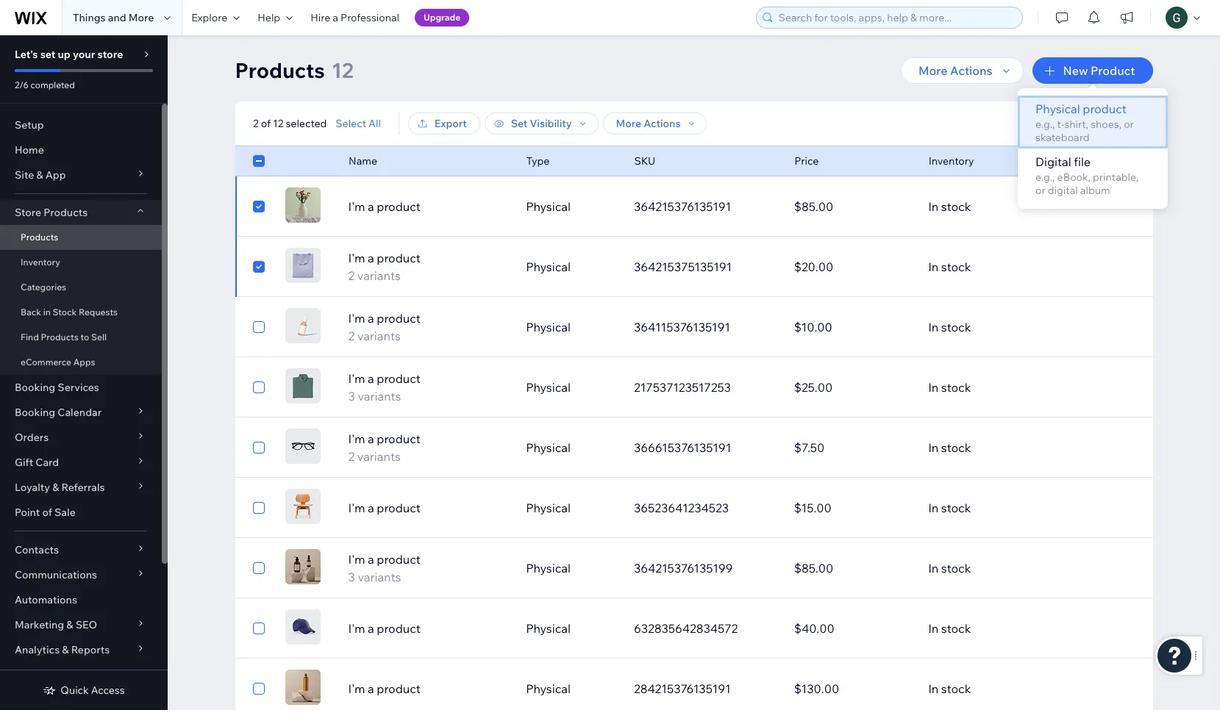 Task type: describe. For each thing, give the bounding box(es) containing it.
menu containing physical product
[[1018, 96, 1168, 202]]

requests
[[79, 307, 118, 318]]

$7.50
[[794, 441, 825, 455]]

store products
[[15, 206, 88, 219]]

& for billing
[[47, 669, 54, 682]]

stock for 364115376135191
[[942, 320, 971, 335]]

categories link
[[0, 275, 162, 300]]

& for analytics
[[62, 644, 69, 657]]

setup
[[15, 118, 44, 132]]

0 vertical spatial more
[[129, 11, 154, 24]]

stock for 364215376135199
[[942, 561, 971, 576]]

booking for booking calendar
[[15, 406, 55, 419]]

communications button
[[0, 563, 162, 588]]

app
[[45, 168, 66, 182]]

i'm a product 2 variants for 364115376135191
[[348, 311, 421, 344]]

366615376135191
[[634, 441, 732, 455]]

up
[[58, 48, 71, 61]]

billing & payments
[[15, 669, 104, 682]]

let's set up your store
[[15, 48, 123, 61]]

loyalty
[[15, 481, 50, 494]]

set visibility
[[511, 117, 572, 130]]

your
[[73, 48, 95, 61]]

ecommerce apps
[[21, 357, 95, 368]]

in for 36523641234523
[[929, 501, 939, 516]]

automations link
[[0, 588, 162, 613]]

or inside physical product e.g., t-shirt, shoes, or skateboard
[[1124, 118, 1134, 131]]

i'm a product link for 36523641234523
[[340, 500, 517, 517]]

i'm a product for 36523641234523
[[348, 501, 421, 516]]

billing & payments button
[[0, 663, 162, 688]]

set
[[40, 48, 55, 61]]

$7.50 link
[[786, 430, 920, 466]]

e.g., for digital file
[[1036, 171, 1055, 184]]

i'm a product 2 variants for 364215375135191
[[348, 251, 421, 283]]

professional
[[341, 11, 399, 24]]

2 for 364215375135191
[[348, 269, 355, 283]]

284215376135191
[[634, 682, 731, 697]]

$40.00
[[794, 622, 835, 636]]

more actions for more actions dropdown button
[[919, 63, 993, 78]]

export button
[[408, 113, 480, 135]]

ecommerce
[[21, 357, 71, 368]]

skateboard
[[1036, 131, 1090, 144]]

product inside physical product e.g., t-shirt, shoes, or skateboard
[[1083, 102, 1127, 116]]

in stock for 632835642834572
[[929, 622, 971, 636]]

physical link for 364115376135191
[[517, 310, 625, 345]]

i'm a product 3 variants for 217537123517253
[[348, 372, 421, 404]]

payments
[[56, 669, 104, 682]]

6 i'm from the top
[[348, 501, 365, 516]]

more for more actions dropdown button
[[919, 63, 948, 78]]

in for 217537123517253
[[929, 380, 939, 395]]

file
[[1074, 155, 1091, 169]]

products 12
[[235, 57, 354, 83]]

products inside products 'link'
[[21, 232, 58, 243]]

referrals
[[61, 481, 105, 494]]

select all button
[[335, 117, 381, 130]]

analytics & reports
[[15, 644, 110, 657]]

visibility
[[530, 117, 572, 130]]

i'm a product for 364215376135191
[[348, 199, 421, 214]]

9 i'm from the top
[[348, 682, 365, 697]]

$20.00
[[794, 260, 834, 274]]

new
[[1063, 63, 1088, 78]]

variants for 366615376135191
[[357, 450, 401, 464]]

products inside find products to sell link
[[41, 332, 79, 343]]

physical for 36523641234523
[[526, 501, 571, 516]]

hire a professional link
[[302, 0, 408, 35]]

& for site
[[36, 168, 43, 182]]

quick access
[[61, 684, 125, 697]]

2 of 12 selected
[[253, 117, 327, 130]]

gift card
[[15, 456, 59, 469]]

services
[[58, 381, 99, 394]]

orders
[[15, 431, 49, 444]]

hire
[[311, 11, 330, 24]]

632835642834572
[[634, 622, 738, 636]]

marketing & seo button
[[0, 613, 162, 638]]

4 i'm from the top
[[348, 372, 365, 386]]

upgrade
[[424, 12, 461, 23]]

in for 364215375135191
[[929, 260, 939, 274]]

0 vertical spatial 12
[[332, 57, 354, 83]]

calendar
[[58, 406, 102, 419]]

3 for 217537123517253
[[348, 389, 355, 404]]

access
[[91, 684, 125, 697]]

site
[[15, 168, 34, 182]]

more actions for more actions button at the top of page
[[616, 117, 681, 130]]

$25.00 link
[[786, 370, 920, 405]]

back
[[21, 307, 41, 318]]

of for 12
[[261, 117, 270, 130]]

366615376135191 link
[[625, 430, 786, 466]]

products inside store products popup button
[[44, 206, 88, 219]]

sell
[[91, 332, 107, 343]]

$85.00 for 364215376135199
[[794, 561, 834, 576]]

hire a professional
[[311, 11, 399, 24]]

$85.00 for 364215376135191
[[794, 199, 834, 214]]

1 vertical spatial 12
[[273, 117, 283, 130]]

in stock link for 217537123517253
[[920, 370, 1080, 405]]

in for 364215376135199
[[929, 561, 939, 576]]

physical for 632835642834572
[[526, 622, 571, 636]]

364215376135191
[[634, 199, 732, 214]]

more actions button
[[603, 113, 707, 135]]

set visibility button
[[484, 113, 598, 135]]

printable,
[[1093, 171, 1139, 184]]

in for 632835642834572
[[929, 622, 939, 636]]

help button
[[249, 0, 302, 35]]

actions for more actions button at the top of page
[[644, 117, 681, 130]]

stock
[[53, 307, 77, 318]]

8 i'm from the top
[[348, 622, 365, 636]]

in stock link for 364215376135199
[[920, 551, 1080, 586]]

communications
[[15, 569, 97, 582]]

physical for 364215376135191
[[526, 199, 571, 214]]

& for marketing
[[66, 619, 73, 632]]

physical link for 36523641234523
[[517, 491, 625, 526]]

album
[[1081, 184, 1111, 197]]

in for 284215376135191
[[929, 682, 939, 697]]

billing
[[15, 669, 45, 682]]

apps
[[73, 357, 95, 368]]

physical link for 217537123517253
[[517, 370, 625, 405]]

physical for 284215376135191
[[526, 682, 571, 697]]

in stock for 364215376135199
[[929, 561, 971, 576]]

digital file e.g., ebook, printable, or digital album
[[1036, 155, 1139, 197]]

find
[[21, 332, 39, 343]]

booking calendar button
[[0, 400, 162, 425]]

36523641234523 link
[[625, 491, 786, 526]]

new product button
[[1033, 57, 1153, 84]]

orders button
[[0, 425, 162, 450]]

booking calendar
[[15, 406, 102, 419]]

site & app
[[15, 168, 66, 182]]

analytics & reports button
[[0, 638, 162, 663]]

$130.00
[[794, 682, 840, 697]]

set
[[511, 117, 527, 130]]

marketing
[[15, 619, 64, 632]]

find products to sell
[[21, 332, 107, 343]]

variants for 217537123517253
[[358, 389, 401, 404]]

digital
[[1036, 155, 1072, 169]]

shoes,
[[1091, 118, 1122, 131]]

364215375135191 link
[[625, 249, 786, 285]]



Task type: locate. For each thing, give the bounding box(es) containing it.
2 3 from the top
[[348, 570, 355, 585]]

1 $85.00 link from the top
[[786, 189, 920, 224]]

3 i'm a product 2 variants from the top
[[348, 432, 421, 464]]

0 vertical spatial i'm a product 3 variants
[[348, 372, 421, 404]]

& left seo
[[66, 619, 73, 632]]

all
[[368, 117, 381, 130]]

physical link for 366615376135191
[[517, 430, 625, 466]]

stock for 36523641234523
[[942, 501, 971, 516]]

0 vertical spatial more actions
[[919, 63, 993, 78]]

of left selected
[[261, 117, 270, 130]]

products up products 'link'
[[44, 206, 88, 219]]

0 horizontal spatial more
[[129, 11, 154, 24]]

2 i'm a product 2 variants from the top
[[348, 311, 421, 344]]

in
[[43, 307, 51, 318]]

1 vertical spatial i'm a product 3 variants
[[348, 553, 421, 585]]

i'm a product 3 variants for 364215376135199
[[348, 553, 421, 585]]

1 i'm a product from the top
[[348, 199, 421, 214]]

7 physical link from the top
[[517, 551, 625, 586]]

& right loyalty
[[52, 481, 59, 494]]

products link
[[0, 225, 162, 250]]

e.g., left t-
[[1036, 118, 1055, 131]]

1 in stock link from the top
[[920, 189, 1080, 224]]

$40.00 link
[[786, 611, 920, 647]]

variants for 364115376135191
[[357, 329, 401, 344]]

364215376135191 link
[[625, 189, 786, 224]]

1 vertical spatial i'm a product 2 variants
[[348, 311, 421, 344]]

2
[[253, 117, 258, 130], [348, 269, 355, 283], [348, 329, 355, 344], [348, 450, 355, 464]]

categories
[[21, 282, 66, 293]]

$85.00 link up $20.00 link
[[786, 189, 920, 224]]

8 in from the top
[[929, 622, 939, 636]]

2 i'm a product from the top
[[348, 501, 421, 516]]

2 physical link from the top
[[517, 249, 625, 285]]

in for 364115376135191
[[929, 320, 939, 335]]

4 i'm a product link from the top
[[340, 681, 517, 698]]

or right shoes,
[[1124, 118, 1134, 131]]

inventory
[[929, 155, 974, 168], [21, 257, 60, 268]]

& right billing
[[47, 669, 54, 682]]

e.g., inside the digital file e.g., ebook, printable, or digital album
[[1036, 171, 1055, 184]]

$85.00
[[794, 199, 834, 214], [794, 561, 834, 576]]

stock for 364215376135191
[[942, 199, 971, 214]]

0 vertical spatial $85.00
[[794, 199, 834, 214]]

2 vertical spatial i'm a product 2 variants
[[348, 432, 421, 464]]

& inside dropdown button
[[66, 619, 73, 632]]

$85.00 down price at the right top of page
[[794, 199, 834, 214]]

physical for 366615376135191
[[526, 441, 571, 455]]

booking down ecommerce
[[15, 381, 55, 394]]

more actions button
[[901, 57, 1024, 84]]

e.g., down digital
[[1036, 171, 1055, 184]]

7 i'm from the top
[[348, 553, 365, 567]]

loyalty & referrals
[[15, 481, 105, 494]]

5 in from the top
[[929, 441, 939, 455]]

7 in stock link from the top
[[920, 551, 1080, 586]]

1 stock from the top
[[942, 199, 971, 214]]

help
[[258, 11, 280, 24]]

physical link for 364215376135191
[[517, 189, 625, 224]]

3 i'm a product from the top
[[348, 622, 421, 636]]

booking up 'orders'
[[15, 406, 55, 419]]

in stock for 364115376135191
[[929, 320, 971, 335]]

more inside button
[[616, 117, 641, 130]]

2 booking from the top
[[15, 406, 55, 419]]

product
[[1083, 102, 1127, 116], [377, 199, 421, 214], [377, 251, 421, 266], [377, 311, 421, 326], [377, 372, 421, 386], [377, 432, 421, 447], [377, 501, 421, 516], [377, 553, 421, 567], [377, 622, 421, 636], [377, 682, 421, 697]]

0 vertical spatial of
[[261, 117, 270, 130]]

gift
[[15, 456, 33, 469]]

booking for booking services
[[15, 381, 55, 394]]

menu
[[1018, 96, 1168, 202]]

in stock link for 284215376135191
[[920, 672, 1080, 707]]

Search for tools, apps, help & more... field
[[774, 7, 1018, 28]]

physical for 364115376135191
[[526, 320, 571, 335]]

i'm a product 3 variants
[[348, 372, 421, 404], [348, 553, 421, 585]]

0 vertical spatial or
[[1124, 118, 1134, 131]]

card
[[36, 456, 59, 469]]

of
[[261, 117, 270, 130], [42, 506, 52, 519]]

217537123517253 link
[[625, 370, 786, 405]]

1 booking from the top
[[15, 381, 55, 394]]

more down the "search for tools, apps, help & more..." field
[[919, 63, 948, 78]]

inventory link
[[0, 250, 162, 275]]

i'm a product for 632835642834572
[[348, 622, 421, 636]]

3 for 364215376135199
[[348, 570, 355, 585]]

sku
[[634, 155, 655, 168]]

12
[[332, 57, 354, 83], [273, 117, 283, 130]]

things and more
[[73, 11, 154, 24]]

3 i'm a product link from the top
[[340, 620, 517, 638]]

products down store
[[21, 232, 58, 243]]

i'm a product 2 variants for 366615376135191
[[348, 432, 421, 464]]

physical inside physical product e.g., t-shirt, shoes, or skateboard
[[1036, 102, 1081, 116]]

contacts
[[15, 544, 59, 557]]

2 $85.00 from the top
[[794, 561, 834, 576]]

3 i'm from the top
[[348, 311, 365, 326]]

more for more actions button at the top of page
[[616, 117, 641, 130]]

4 stock from the top
[[942, 380, 971, 395]]

more actions inside dropdown button
[[919, 63, 993, 78]]

in stock link for 364115376135191
[[920, 310, 1080, 345]]

8 stock from the top
[[942, 622, 971, 636]]

$15.00 link
[[786, 491, 920, 526]]

$85.00 link down the $15.00 link
[[786, 551, 920, 586]]

to
[[81, 332, 89, 343]]

ecommerce apps link
[[0, 350, 162, 375]]

1 $85.00 from the top
[[794, 199, 834, 214]]

or inside the digital file e.g., ebook, printable, or digital album
[[1036, 184, 1046, 197]]

e.g., inside physical product e.g., t-shirt, shoes, or skateboard
[[1036, 118, 1055, 131]]

sale
[[54, 506, 76, 519]]

3 stock from the top
[[942, 320, 971, 335]]

stock for 632835642834572
[[942, 622, 971, 636]]

12 left selected
[[273, 117, 283, 130]]

1 horizontal spatial of
[[261, 117, 270, 130]]

6 in stock from the top
[[929, 501, 971, 516]]

physical link
[[517, 189, 625, 224], [517, 249, 625, 285], [517, 310, 625, 345], [517, 370, 625, 405], [517, 430, 625, 466], [517, 491, 625, 526], [517, 551, 625, 586], [517, 611, 625, 647], [517, 672, 625, 707]]

0 vertical spatial actions
[[951, 63, 993, 78]]

364215375135191
[[634, 260, 732, 274]]

4 in stock from the top
[[929, 380, 971, 395]]

physical link for 364215376135199
[[517, 551, 625, 586]]

automations
[[15, 594, 77, 607]]

booking services link
[[0, 375, 162, 400]]

1 physical link from the top
[[517, 189, 625, 224]]

booking inside popup button
[[15, 406, 55, 419]]

8 in stock from the top
[[929, 622, 971, 636]]

9 stock from the top
[[942, 682, 971, 697]]

$10.00 link
[[786, 310, 920, 345]]

in stock for 364215375135191
[[929, 260, 971, 274]]

2/6 completed
[[15, 79, 75, 90]]

4 physical link from the top
[[517, 370, 625, 405]]

products
[[235, 57, 325, 83], [44, 206, 88, 219], [21, 232, 58, 243], [41, 332, 79, 343]]

2 in stock from the top
[[929, 260, 971, 274]]

more right and
[[129, 11, 154, 24]]

store
[[15, 206, 41, 219]]

i'm a product link
[[340, 198, 517, 216], [340, 500, 517, 517], [340, 620, 517, 638], [340, 681, 517, 698]]

in stock link for 36523641234523
[[920, 491, 1080, 526]]

site & app button
[[0, 163, 162, 188]]

0 horizontal spatial actions
[[644, 117, 681, 130]]

stock for 364215375135191
[[942, 260, 971, 274]]

4 in from the top
[[929, 380, 939, 395]]

select all
[[335, 117, 381, 130]]

ebook,
[[1058, 171, 1091, 184]]

4 in stock link from the top
[[920, 370, 1080, 405]]

2 vertical spatial more
[[616, 117, 641, 130]]

actions inside button
[[644, 117, 681, 130]]

2 horizontal spatial more
[[919, 63, 948, 78]]

in stock link for 364215375135191
[[920, 249, 1080, 285]]

a inside hire a professional link
[[333, 11, 338, 24]]

5 stock from the top
[[942, 441, 971, 455]]

physical for 217537123517253
[[526, 380, 571, 395]]

i'm a product link for 364215376135191
[[340, 198, 517, 216]]

setup link
[[0, 113, 162, 138]]

in stock for 217537123517253
[[929, 380, 971, 395]]

2 for 364115376135191
[[348, 329, 355, 344]]

5 i'm from the top
[[348, 432, 365, 447]]

$85.00 link for 364215376135191
[[786, 189, 920, 224]]

$85.00 up $40.00
[[794, 561, 834, 576]]

physical product e.g., t-shirt, shoes, or skateboard
[[1036, 102, 1134, 144]]

1 vertical spatial more
[[919, 63, 948, 78]]

1 3 from the top
[[348, 389, 355, 404]]

6 physical link from the top
[[517, 491, 625, 526]]

variants for 364215376135199
[[358, 570, 401, 585]]

1 i'm a product 3 variants from the top
[[348, 372, 421, 404]]

2 for 366615376135191
[[348, 450, 355, 464]]

0 horizontal spatial inventory
[[21, 257, 60, 268]]

in stock link for 632835642834572
[[920, 611, 1080, 647]]

7 stock from the top
[[942, 561, 971, 576]]

1 vertical spatial booking
[[15, 406, 55, 419]]

shirt,
[[1065, 118, 1089, 131]]

actions for more actions dropdown button
[[951, 63, 993, 78]]

find products to sell link
[[0, 325, 162, 350]]

1 horizontal spatial or
[[1124, 118, 1134, 131]]

1 e.g., from the top
[[1036, 118, 1055, 131]]

6 stock from the top
[[942, 501, 971, 516]]

284215376135191 link
[[625, 672, 786, 707]]

1 vertical spatial $85.00 link
[[786, 551, 920, 586]]

i'm a product for 284215376135191
[[348, 682, 421, 697]]

0 vertical spatial 3
[[348, 389, 355, 404]]

contacts button
[[0, 538, 162, 563]]

1 vertical spatial of
[[42, 506, 52, 519]]

i'm a product link for 284215376135191
[[340, 681, 517, 698]]

of inside sidebar element
[[42, 506, 52, 519]]

in stock for 36523641234523
[[929, 501, 971, 516]]

7 in stock from the top
[[929, 561, 971, 576]]

1 horizontal spatial 12
[[332, 57, 354, 83]]

in stock
[[929, 199, 971, 214], [929, 260, 971, 274], [929, 320, 971, 335], [929, 380, 971, 395], [929, 441, 971, 455], [929, 501, 971, 516], [929, 561, 971, 576], [929, 622, 971, 636], [929, 682, 971, 697]]

more
[[129, 11, 154, 24], [919, 63, 948, 78], [616, 117, 641, 130]]

0 horizontal spatial more actions
[[616, 117, 681, 130]]

3 in from the top
[[929, 320, 939, 335]]

stock for 366615376135191
[[942, 441, 971, 455]]

& right the site
[[36, 168, 43, 182]]

1 vertical spatial e.g.,
[[1036, 171, 1055, 184]]

3 physical link from the top
[[517, 310, 625, 345]]

in stock for 284215376135191
[[929, 682, 971, 697]]

variants for 364215375135191
[[357, 269, 401, 283]]

1 horizontal spatial more actions
[[919, 63, 993, 78]]

364115376135191
[[634, 320, 731, 335]]

0 vertical spatial $85.00 link
[[786, 189, 920, 224]]

of for sale
[[42, 506, 52, 519]]

1 i'm from the top
[[348, 199, 365, 214]]

6 in from the top
[[929, 501, 939, 516]]

1 horizontal spatial inventory
[[929, 155, 974, 168]]

and
[[108, 11, 126, 24]]

$10.00
[[794, 320, 833, 335]]

in for 366615376135191
[[929, 441, 939, 455]]

& inside dropdown button
[[36, 168, 43, 182]]

1 horizontal spatial more
[[616, 117, 641, 130]]

physical
[[1036, 102, 1081, 116], [526, 199, 571, 214], [526, 260, 571, 274], [526, 320, 571, 335], [526, 380, 571, 395], [526, 441, 571, 455], [526, 501, 571, 516], [526, 561, 571, 576], [526, 622, 571, 636], [526, 682, 571, 697]]

physical link for 284215376135191
[[517, 672, 625, 707]]

2 $85.00 link from the top
[[786, 551, 920, 586]]

9 in stock from the top
[[929, 682, 971, 697]]

of left sale
[[42, 506, 52, 519]]

gift card button
[[0, 450, 162, 475]]

home link
[[0, 138, 162, 163]]

physical for 364215375135191
[[526, 260, 571, 274]]

i'm a product link for 632835642834572
[[340, 620, 517, 638]]

in stock link for 366615376135191
[[920, 430, 1080, 466]]

stock for 217537123517253
[[942, 380, 971, 395]]

$85.00 link for 364215376135199
[[786, 551, 920, 586]]

1 vertical spatial $85.00
[[794, 561, 834, 576]]

2/6
[[15, 79, 29, 90]]

4 i'm a product from the top
[[348, 682, 421, 697]]

None checkbox
[[253, 152, 264, 170], [253, 198, 264, 216], [253, 319, 264, 336], [253, 439, 264, 457], [253, 620, 264, 638], [253, 681, 264, 698], [253, 152, 264, 170], [253, 198, 264, 216], [253, 319, 264, 336], [253, 439, 264, 457], [253, 620, 264, 638], [253, 681, 264, 698]]

2 i'm from the top
[[348, 251, 365, 266]]

8 in stock link from the top
[[920, 611, 1080, 647]]

inventory inside inventory link
[[21, 257, 60, 268]]

sidebar element
[[0, 35, 168, 711]]

products down the "help" button
[[235, 57, 325, 83]]

12 up 'select'
[[332, 57, 354, 83]]

& left reports on the left bottom
[[62, 644, 69, 657]]

in stock link for 364215376135191
[[920, 189, 1080, 224]]

more up sku
[[616, 117, 641, 130]]

selected
[[285, 117, 327, 130]]

1 vertical spatial actions
[[644, 117, 681, 130]]

6 in stock link from the top
[[920, 491, 1080, 526]]

price
[[794, 155, 819, 168]]

0 vertical spatial booking
[[15, 381, 55, 394]]

5 in stock from the top
[[929, 441, 971, 455]]

5 physical link from the top
[[517, 430, 625, 466]]

0 horizontal spatial 12
[[273, 117, 283, 130]]

None checkbox
[[253, 258, 264, 276], [253, 379, 264, 397], [253, 500, 264, 517], [253, 560, 264, 578], [253, 258, 264, 276], [253, 379, 264, 397], [253, 500, 264, 517], [253, 560, 264, 578]]

1 vertical spatial or
[[1036, 184, 1046, 197]]

2 i'm a product link from the top
[[340, 500, 517, 517]]

variants
[[357, 269, 401, 283], [357, 329, 401, 344], [358, 389, 401, 404], [357, 450, 401, 464], [358, 570, 401, 585]]

5 in stock link from the top
[[920, 430, 1080, 466]]

in stock for 366615376135191
[[929, 441, 971, 455]]

3 in stock link from the top
[[920, 310, 1080, 345]]

export
[[434, 117, 467, 130]]

stock for 284215376135191
[[942, 682, 971, 697]]

0 vertical spatial i'm a product 2 variants
[[348, 251, 421, 283]]

$130.00 link
[[786, 672, 920, 707]]

3 in stock from the top
[[929, 320, 971, 335]]

2 e.g., from the top
[[1036, 171, 1055, 184]]

0 vertical spatial inventory
[[929, 155, 974, 168]]

more actions inside button
[[616, 117, 681, 130]]

quick access button
[[43, 684, 125, 697]]

2 in stock link from the top
[[920, 249, 1080, 285]]

let's
[[15, 48, 38, 61]]

physical for 364215376135199
[[526, 561, 571, 576]]

in stock for 364215376135191
[[929, 199, 971, 214]]

1 in from the top
[[929, 199, 939, 214]]

0 vertical spatial e.g.,
[[1036, 118, 1055, 131]]

9 in from the top
[[929, 682, 939, 697]]

1 vertical spatial inventory
[[21, 257, 60, 268]]

9 in stock link from the top
[[920, 672, 1080, 707]]

8 physical link from the top
[[517, 611, 625, 647]]

back in stock requests
[[21, 307, 118, 318]]

0 horizontal spatial of
[[42, 506, 52, 519]]

physical link for 364215375135191
[[517, 249, 625, 285]]

1 i'm a product link from the top
[[340, 198, 517, 216]]

1 vertical spatial 3
[[348, 570, 355, 585]]

$20.00 link
[[786, 249, 920, 285]]

2 i'm a product 3 variants from the top
[[348, 553, 421, 585]]

2 in from the top
[[929, 260, 939, 274]]

in stock link
[[920, 189, 1080, 224], [920, 249, 1080, 285], [920, 310, 1080, 345], [920, 370, 1080, 405], [920, 430, 1080, 466], [920, 491, 1080, 526], [920, 551, 1080, 586], [920, 611, 1080, 647], [920, 672, 1080, 707]]

booking
[[15, 381, 55, 394], [15, 406, 55, 419]]

9 physical link from the top
[[517, 672, 625, 707]]

in for 364215376135191
[[929, 199, 939, 214]]

explore
[[192, 11, 228, 24]]

& for loyalty
[[52, 481, 59, 494]]

actions inside dropdown button
[[951, 63, 993, 78]]

products up ecommerce apps
[[41, 332, 79, 343]]

7 in from the top
[[929, 561, 939, 576]]

2 stock from the top
[[942, 260, 971, 274]]

digital
[[1048, 184, 1078, 197]]

1 in stock from the top
[[929, 199, 971, 214]]

more inside dropdown button
[[919, 63, 948, 78]]

e.g., for physical product
[[1036, 118, 1055, 131]]

quick
[[61, 684, 89, 697]]

or left digital
[[1036, 184, 1046, 197]]

1 i'm a product 2 variants from the top
[[348, 251, 421, 283]]

1 horizontal spatial actions
[[951, 63, 993, 78]]

marketing & seo
[[15, 619, 97, 632]]

364115376135191 link
[[625, 310, 786, 345]]

1 vertical spatial more actions
[[616, 117, 681, 130]]

physical link for 632835642834572
[[517, 611, 625, 647]]

0 horizontal spatial or
[[1036, 184, 1046, 197]]



Task type: vqa. For each thing, say whether or not it's contained in the screenshot.


